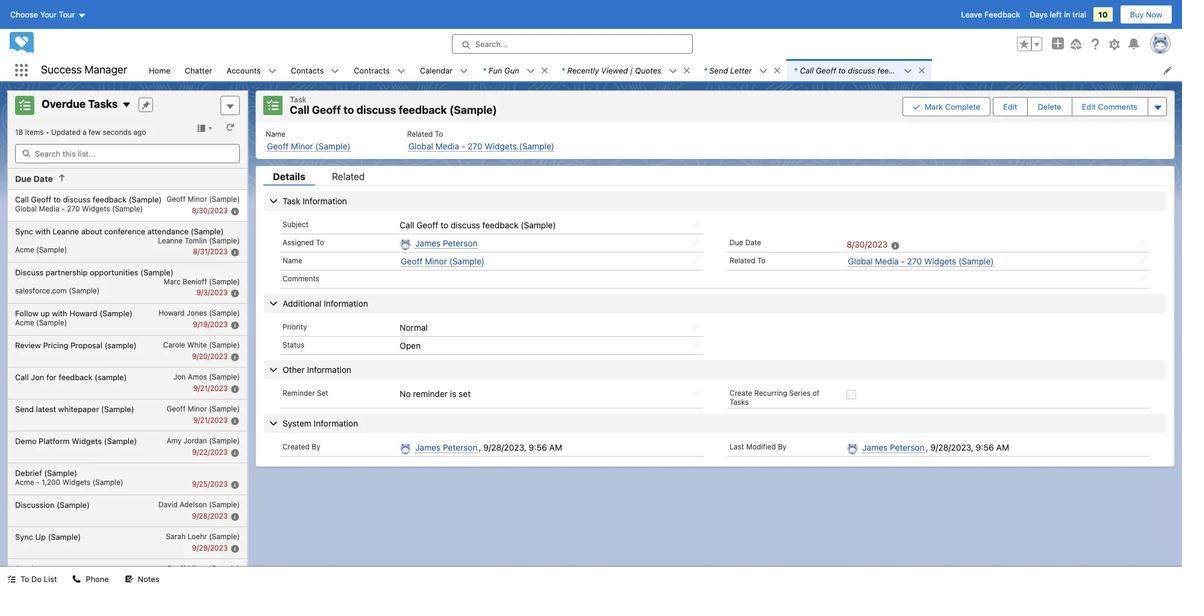 Task type: vqa. For each thing, say whether or not it's contained in the screenshot.


Task type: locate. For each thing, give the bounding box(es) containing it.
0 horizontal spatial with
[[35, 226, 51, 236]]

your
[[40, 10, 57, 19]]

call for call geoff to discuss feedback (sample)
[[400, 220, 415, 230]]

trial
[[1073, 10, 1087, 19]]

date
[[34, 174, 53, 184], [746, 238, 762, 247]]

geoff minor (sample) link down call geoff to discuss feedback (sample)
[[401, 256, 485, 267]]

sync inside sync with leanne about conference attendance (sample) leanne tomlin (sample)
[[15, 226, 33, 236]]

text default image inside the contacts list item
[[331, 67, 340, 75]]

up
[[35, 532, 46, 542]]

1,200
[[42, 478, 60, 487]]

with inside sync with leanne about conference attendance (sample) leanne tomlin (sample)
[[35, 226, 51, 236]]

comments
[[1099, 102, 1138, 111], [283, 274, 320, 283]]

minor inside 'name geoff minor (sample)'
[[291, 141, 313, 151]]

1 am from the left
[[550, 442, 563, 453]]

geoff minor (sample) link up details
[[267, 141, 351, 152]]

edit button
[[994, 98, 1028, 116]]

0 vertical spatial global media - 270 widgets (sample)
[[15, 204, 143, 213]]

1 9/21/2023 from the top
[[193, 384, 228, 393]]

2 jon from the left
[[173, 372, 186, 381]]

2 horizontal spatial related
[[730, 256, 756, 265]]

0 vertical spatial group
[[1018, 37, 1043, 51]]

james peterson link for created by
[[416, 442, 478, 453]]

to for assigned to
[[316, 238, 324, 247]]

text default image inside 'contracts' list item
[[397, 67, 406, 75]]

8/31/2023
[[193, 247, 228, 256]]

task inside the task call geoff to discuss feedback (sample)
[[290, 95, 307, 104]]

geoff minor (sample) link
[[267, 141, 351, 152], [401, 256, 485, 267]]

geoff minor (sample) up amy jordan (sample)
[[167, 404, 240, 413]]

date inside the overdue tasks|tasks|list view element
[[34, 174, 53, 184]]

0 horizontal spatial howard
[[69, 308, 97, 318]]

send inside list item
[[710, 65, 729, 75]]

2 howard from the left
[[159, 308, 185, 317]]

1 vertical spatial geoff minor (sample) link
[[401, 256, 485, 267]]

information inside dropdown button
[[314, 418, 358, 429]]

8/30/2023 inside select an item from this list to open it. list box
[[192, 206, 228, 215]]

am for created by
[[550, 442, 563, 453]]

1 , 9/28/2023, 9:56 am from the left
[[479, 442, 563, 453]]

(sample) down proposal
[[95, 372, 127, 382]]

text default image
[[541, 66, 549, 75], [683, 66, 691, 75], [268, 67, 277, 75], [460, 67, 469, 75], [527, 67, 535, 75], [669, 67, 677, 75], [904, 67, 913, 75], [58, 174, 66, 182]]

geoff minor (sample) for send latest whitepaper (sample)
[[167, 404, 240, 413]]

with right up
[[52, 308, 67, 318]]

media inside select an item from this list to open it. list box
[[39, 204, 60, 213]]

with
[[35, 226, 51, 236], [52, 308, 67, 318]]

success
[[41, 63, 82, 76]]

Search Overdue Tasks list view. search field
[[15, 144, 240, 163]]

1 vertical spatial media
[[39, 204, 60, 213]]

james peterson for last modified by
[[863, 442, 925, 453]]

related
[[407, 129, 433, 138], [332, 171, 365, 182], [730, 256, 756, 265]]

2 , from the left
[[926, 442, 929, 453]]

david adelson (sample)
[[158, 500, 240, 509]]

1 horizontal spatial letter
[[731, 65, 752, 75]]

0 horizontal spatial am
[[550, 442, 563, 453]]

1 edit from the left
[[1004, 102, 1018, 111]]

1 horizontal spatial due
[[730, 238, 744, 247]]

- inside related to global media - 270 widgets (sample)
[[462, 141, 466, 151]]

by right created
[[312, 442, 321, 451]]

proposal
[[71, 340, 102, 350]]

, 9/28/2023, 9:56 am for last modified by
[[926, 442, 1010, 453]]

0 vertical spatial media
[[436, 141, 459, 151]]

1 horizontal spatial howard
[[159, 308, 185, 317]]

name up details
[[266, 129, 286, 138]]

0 horizontal spatial 8/30/2023
[[192, 206, 228, 215]]

name for name
[[283, 256, 303, 265]]

related for related to global media - 270 widgets (sample)
[[407, 129, 433, 138]]

task down details link
[[283, 196, 301, 206]]

manager
[[85, 63, 127, 76]]

media inside related to global media - 270 widgets (sample)
[[436, 141, 459, 151]]

edit inside edit button
[[1004, 102, 1018, 111]]

acme left up
[[15, 318, 34, 327]]

date up related to
[[746, 238, 762, 247]]

related inside related to global media - 270 widgets (sample)
[[407, 129, 433, 138]]

jordan
[[184, 436, 207, 445]]

task down contacts
[[290, 95, 307, 104]]

leanne left 'about'
[[53, 226, 79, 236]]

0 horizontal spatial global media - 270 widgets (sample) link
[[409, 141, 555, 152]]

0 vertical spatial geoff minor (sample) link
[[267, 141, 351, 152]]

1 vertical spatial global media - 270 widgets (sample) link
[[848, 256, 994, 267]]

list
[[44, 575, 57, 584]]

0 vertical spatial geoff minor (sample)
[[401, 256, 485, 266]]

tasks up the few
[[88, 98, 118, 110]]

geoff minor (sample) down call geoff to discuss feedback (sample)
[[401, 256, 485, 266]]

0 vertical spatial list
[[142, 59, 1183, 81]]

howard left jones
[[159, 308, 185, 317]]

acme (sample)
[[15, 245, 67, 254], [15, 318, 67, 327]]

2 9:56 from the left
[[976, 442, 995, 453]]

1 vertical spatial letter
[[36, 564, 57, 574]]

search...
[[476, 39, 508, 49]]

1 horizontal spatial tasks
[[730, 398, 749, 407]]

media
[[436, 141, 459, 151], [39, 204, 60, 213], [876, 256, 899, 266]]

2 vertical spatial global
[[848, 256, 873, 266]]

edit for edit comments
[[1083, 102, 1097, 111]]

text default image inside the notes button
[[125, 575, 133, 584]]

9:56
[[529, 442, 547, 453], [976, 442, 995, 453]]

0 vertical spatial acme (sample)
[[15, 245, 67, 254]]

left
[[1051, 10, 1063, 19]]

0 vertical spatial tasks
[[88, 98, 118, 110]]

date down •
[[34, 174, 53, 184]]

sync up discuss
[[15, 226, 33, 236]]

group
[[1018, 37, 1043, 51], [903, 96, 1168, 117]]

, 9/28/2023, 9:56 am for created by
[[479, 442, 563, 453]]

1 horizontal spatial by
[[778, 442, 787, 451]]

0 vertical spatial date
[[34, 174, 53, 184]]

information right additional
[[324, 298, 368, 309]]

0 vertical spatial letter
[[731, 65, 752, 75]]

am for last modified by
[[997, 442, 1010, 453]]

270 inside related to global media - 270 widgets (sample)
[[468, 141, 483, 151]]

calendar list item
[[413, 59, 476, 81]]

geoff inside 'name geoff minor (sample)'
[[267, 141, 289, 151]]

2 * from the left
[[562, 65, 565, 75]]

assigned to
[[283, 238, 324, 247]]

0 horizontal spatial ,
[[479, 442, 481, 453]]

1 vertical spatial list
[[256, 122, 1175, 159]]

tomlin
[[185, 236, 207, 245]]

james peterson link for last modified by
[[863, 442, 925, 453]]

due date
[[15, 174, 53, 184], [730, 238, 762, 247]]

2 vertical spatial media
[[876, 256, 899, 266]]

calendar link
[[413, 59, 460, 81]]

home link
[[142, 59, 178, 81]]

list item
[[476, 59, 555, 81], [555, 59, 697, 81], [697, 59, 787, 81], [787, 59, 947, 81]]

geoff minor (sample) for send letter
[[167, 564, 240, 573]]

ago
[[134, 128, 146, 137]]

system information button
[[264, 414, 1167, 433]]

due date down items
[[15, 174, 53, 184]]

None search field
[[15, 144, 240, 163]]

2 9/28/2023, from the left
[[931, 442, 974, 453]]

mark
[[925, 102, 944, 111]]

1 vertical spatial tasks
[[730, 398, 749, 407]]

amy
[[167, 436, 182, 445]]

list containing home
[[142, 59, 1183, 81]]

additional information
[[283, 298, 368, 309]]

1 * from the left
[[483, 65, 487, 75]]

jon left amos
[[173, 372, 186, 381]]

task for call
[[290, 95, 307, 104]]

whitepaper
[[58, 404, 99, 414]]

0 vertical spatial related
[[407, 129, 433, 138]]

with up discuss
[[35, 226, 51, 236]]

1 horizontal spatial related
[[407, 129, 433, 138]]

9/21/2023 up amy jordan (sample)
[[193, 416, 228, 425]]

geoff minor (sample) down 9/29/2023
[[167, 564, 240, 573]]

gun
[[505, 65, 520, 75]]

information
[[303, 196, 347, 206], [324, 298, 368, 309], [307, 365, 352, 375], [314, 418, 358, 429]]

delete button
[[1029, 98, 1072, 116]]

viewed
[[602, 65, 628, 75]]

(sample) inside 'name geoff minor (sample)'
[[316, 141, 351, 151]]

1 vertical spatial acme
[[15, 318, 34, 327]]

discuss inside list item
[[848, 65, 876, 75]]

call inside the task call geoff to discuss feedback (sample)
[[290, 104, 310, 116]]

subject
[[283, 220, 309, 229]]

letter inside select an item from this list to open it. list box
[[36, 564, 57, 574]]

0 vertical spatial send
[[710, 65, 729, 75]]

name down assigned
[[283, 256, 303, 265]]

4 * from the left
[[795, 65, 798, 75]]

0 horizontal spatial letter
[[36, 564, 57, 574]]

information down set at the bottom left of the page
[[314, 418, 358, 429]]

choose your tour button
[[10, 5, 87, 24]]

quotes
[[635, 65, 662, 75]]

tasks inside the create recurring series of tasks
[[730, 398, 749, 407]]

0 vertical spatial due date
[[15, 174, 53, 184]]

edit inside edit comments button
[[1083, 102, 1097, 111]]

information down related link
[[303, 196, 347, 206]]

priority
[[283, 322, 307, 331]]

geoff inside the task call geoff to discuss feedback (sample)
[[312, 104, 341, 116]]

4 list item from the left
[[787, 59, 947, 81]]

1 sync from the top
[[15, 226, 33, 236]]

platform
[[39, 436, 70, 446]]

text default image inside the overdue tasks|tasks|list view element
[[58, 174, 66, 182]]

0 vertical spatial acme
[[15, 245, 34, 254]]

0 vertical spatial name
[[266, 129, 286, 138]]

minor up tomlin
[[188, 194, 207, 203]]

peterson for last modified by
[[891, 442, 925, 453]]

1 howard from the left
[[69, 308, 97, 318]]

0 horizontal spatial , 9/28/2023, 9:56 am
[[479, 442, 563, 453]]

acme for follow up with howard (sample)
[[15, 318, 34, 327]]

1 horizontal spatial comments
[[1099, 102, 1138, 111]]

now
[[1147, 10, 1163, 19]]

related down the task call geoff to discuss feedback (sample)
[[407, 129, 433, 138]]

minor down amos
[[188, 404, 207, 413]]

send
[[710, 65, 729, 75], [15, 404, 34, 414], [15, 564, 34, 574]]

1 horizontal spatial 9:56
[[976, 442, 995, 453]]

2 vertical spatial 270
[[908, 256, 923, 266]]

am
[[550, 442, 563, 453], [997, 442, 1010, 453]]

items
[[25, 128, 44, 137]]

conference
[[104, 226, 145, 236]]

sync for sync up (sample)
[[15, 532, 33, 542]]

1 horizontal spatial global media - 270 widgets (sample)
[[848, 256, 994, 266]]

tasks up 'system information' dropdown button
[[730, 398, 749, 407]]

acme up discuss
[[15, 245, 34, 254]]

contacts list item
[[284, 59, 347, 81]]

1 horizontal spatial ,
[[926, 442, 929, 453]]

by right modified in the bottom right of the page
[[778, 442, 787, 451]]

delete
[[1038, 102, 1062, 111]]

1 vertical spatial name
[[283, 256, 303, 265]]

1 jon from the left
[[31, 372, 44, 382]]

jon left for
[[31, 372, 44, 382]]

2 9/21/2023 from the top
[[193, 416, 228, 425]]

2 horizontal spatial global
[[848, 256, 873, 266]]

1 vertical spatial 8/30/2023
[[847, 239, 888, 250]]

about
[[81, 226, 102, 236]]

edit left the delete button
[[1004, 102, 1018, 111]]

edit right the delete button
[[1083, 102, 1097, 111]]

3 * from the left
[[704, 65, 708, 75]]

due date inside the overdue tasks|tasks|list view element
[[15, 174, 53, 184]]

phone
[[86, 575, 109, 584]]

debrief (sample)
[[15, 468, 77, 478]]

0 horizontal spatial by
[[312, 442, 321, 451]]

1 vertical spatial related
[[332, 171, 365, 182]]

9/21/2023 for call jon for feedback (sample)
[[193, 384, 228, 393]]

recently
[[568, 65, 599, 75]]

2 edit from the left
[[1083, 102, 1097, 111]]

select an item from this list to open it. list box
[[8, 190, 247, 591]]

1 horizontal spatial 9/28/2023,
[[931, 442, 974, 453]]

due up related to
[[730, 238, 744, 247]]

system
[[283, 418, 312, 429]]

james peterson link for assigned to
[[416, 238, 478, 249]]

minor up details
[[291, 141, 313, 151]]

(sample)
[[914, 65, 947, 75], [450, 104, 497, 116], [316, 141, 351, 151], [519, 141, 555, 151], [129, 194, 162, 204], [209, 194, 240, 203], [112, 204, 143, 213], [521, 220, 556, 230], [191, 226, 224, 236], [209, 236, 240, 245], [36, 245, 67, 254], [450, 256, 485, 266], [959, 256, 994, 266], [141, 267, 174, 277], [209, 277, 240, 286], [69, 286, 100, 295], [100, 308, 133, 318], [209, 308, 240, 317], [36, 318, 67, 327], [209, 340, 240, 349], [209, 372, 240, 381], [101, 404, 134, 414], [209, 404, 240, 413], [104, 436, 137, 446], [209, 436, 240, 445], [44, 468, 77, 478], [93, 478, 123, 487], [57, 500, 90, 510], [209, 500, 240, 509], [48, 532, 81, 542], [209, 532, 240, 541], [209, 564, 240, 573]]

widgets inside related to global media - 270 widgets (sample)
[[485, 141, 517, 151]]

is
[[450, 389, 457, 399]]

to inside select an item from this list to open it. list box
[[53, 194, 61, 204]]

feedback
[[878, 65, 912, 75], [399, 104, 447, 116], [93, 194, 127, 204], [483, 220, 519, 230], [59, 372, 93, 382]]

information up set at the bottom left of the page
[[307, 365, 352, 375]]

0 vertical spatial global
[[409, 141, 433, 151]]

2 by from the left
[[778, 442, 787, 451]]

1 vertical spatial global media - 270 widgets (sample)
[[848, 256, 994, 266]]

information for additional information
[[324, 298, 368, 309]]

global inside select an item from this list to open it. list box
[[15, 204, 37, 213]]

, for last modified by
[[926, 442, 929, 453]]

reminder set
[[283, 389, 329, 398]]

1 vertical spatial 270
[[67, 204, 80, 213]]

1 vertical spatial geoff minor (sample)
[[167, 404, 240, 413]]

2 am from the left
[[997, 442, 1010, 453]]

to
[[839, 65, 846, 75], [344, 104, 354, 116], [53, 194, 61, 204], [441, 220, 449, 230]]

acme (sample) for sync with leanne about conference attendance (sample)
[[15, 245, 67, 254]]

due down "18"
[[15, 174, 31, 184]]

1 vertical spatial date
[[746, 238, 762, 247]]

0 horizontal spatial jon
[[31, 372, 44, 382]]

leave
[[962, 10, 983, 19]]

0 horizontal spatial 9:56
[[529, 442, 547, 453]]

other information button
[[264, 360, 1167, 380]]

0 vertical spatial comments
[[1099, 102, 1138, 111]]

sync left up
[[15, 532, 33, 542]]

call for call jon for feedback (sample)
[[15, 372, 29, 382]]

howard up proposal
[[69, 308, 97, 318]]

name inside 'name geoff minor (sample)'
[[266, 129, 286, 138]]

to inside the task call geoff to discuss feedback (sample)
[[344, 104, 354, 116]]

adelson
[[180, 500, 207, 509]]

2 horizontal spatial media
[[876, 256, 899, 266]]

0 vertical spatial with
[[35, 226, 51, 236]]

related up task information
[[332, 171, 365, 182]]

1 9:56 from the left
[[529, 442, 547, 453]]

0 horizontal spatial 9/28/2023,
[[484, 442, 527, 453]]

1 horizontal spatial , 9/28/2023, 9:56 am
[[926, 442, 1010, 453]]

information for other information
[[307, 365, 352, 375]]

0 horizontal spatial edit
[[1004, 102, 1018, 111]]

created
[[283, 442, 310, 451]]

1 horizontal spatial media
[[436, 141, 459, 151]]

acme (sample) up discuss
[[15, 245, 67, 254]]

1 horizontal spatial with
[[52, 308, 67, 318]]

2 acme from the top
[[15, 318, 34, 327]]

0 horizontal spatial tasks
[[88, 98, 118, 110]]

1 vertical spatial sync
[[15, 532, 33, 542]]

1 horizontal spatial edit
[[1083, 102, 1097, 111]]

(sample) inside list item
[[914, 65, 947, 75]]

0 vertical spatial 8/30/2023
[[192, 206, 228, 215]]

white
[[187, 340, 207, 349]]

acme up discussion
[[15, 478, 34, 487]]

0 vertical spatial 9/21/2023
[[193, 384, 228, 393]]

contracts list item
[[347, 59, 413, 81]]

1 vertical spatial due
[[730, 238, 744, 247]]

1 horizontal spatial date
[[746, 238, 762, 247]]

0 vertical spatial task
[[290, 95, 307, 104]]

james peterson for created by
[[416, 442, 478, 453]]

1 acme from the top
[[15, 245, 34, 254]]

1 9/28/2023, from the left
[[484, 442, 527, 453]]

global media - 270 widgets (sample)
[[15, 204, 143, 213], [848, 256, 994, 266]]

2 sync from the top
[[15, 532, 33, 542]]

overdue
[[42, 98, 86, 110]]

9/28/2023,
[[484, 442, 527, 453], [931, 442, 974, 453]]

global media - 270 widgets (sample) link
[[409, 141, 555, 152], [848, 256, 994, 267]]

jon amos (sample)
[[173, 372, 240, 381]]

text default image
[[773, 66, 782, 75], [918, 66, 927, 75], [331, 67, 340, 75], [397, 67, 406, 75], [760, 67, 768, 75], [121, 100, 131, 110], [7, 575, 16, 584], [73, 575, 81, 584], [125, 575, 133, 584]]

9:56 for created by
[[529, 442, 547, 453]]

text default image inside "to do list" button
[[7, 575, 16, 584]]

0 horizontal spatial global
[[15, 204, 37, 213]]

call for call geoff to discuss feedback (sample) geoff minor (sample)
[[15, 194, 29, 204]]

1 horizontal spatial am
[[997, 442, 1010, 453]]

0 vertical spatial 270
[[468, 141, 483, 151]]

2 vertical spatial acme
[[15, 478, 34, 487]]

0 horizontal spatial media
[[39, 204, 60, 213]]

, 9/28/2023, 9:56 am
[[479, 442, 563, 453], [926, 442, 1010, 453]]

* recently viewed | quotes
[[562, 65, 662, 75]]

1 horizontal spatial 270
[[468, 141, 483, 151]]

1 vertical spatial with
[[52, 308, 67, 318]]

(sample) right proposal
[[105, 340, 137, 350]]

1 , from the left
[[479, 442, 481, 453]]

geoff inside list item
[[816, 65, 837, 75]]

letter inside list
[[731, 65, 752, 75]]

leanne left tomlin
[[158, 236, 183, 245]]

0 vertical spatial (sample)
[[105, 340, 137, 350]]

0 horizontal spatial global media - 270 widgets (sample)
[[15, 204, 143, 213]]

2 , 9/28/2023, 9:56 am from the left
[[926, 442, 1010, 453]]

list
[[142, 59, 1183, 81], [256, 122, 1175, 159]]

1 horizontal spatial global media - 270 widgets (sample) link
[[848, 256, 994, 267]]

series
[[790, 389, 811, 398]]

0 vertical spatial sync
[[15, 226, 33, 236]]

1 vertical spatial global
[[15, 204, 37, 213]]

0 vertical spatial global media - 270 widgets (sample) link
[[409, 141, 555, 152]]

acme (sample) up review
[[15, 318, 67, 327]]

information inside dropdown button
[[324, 298, 368, 309]]

text default image inside calendar list item
[[460, 67, 469, 75]]

global media - 270 widgets (sample) link inside list
[[409, 141, 555, 152]]

1 horizontal spatial global
[[409, 141, 433, 151]]

* for * send letter
[[704, 65, 708, 75]]

feedback inside list item
[[878, 65, 912, 75]]

2 vertical spatial related
[[730, 256, 756, 265]]

1 vertical spatial send
[[15, 404, 34, 414]]

* send letter
[[704, 65, 752, 75]]

edit
[[1004, 102, 1018, 111], [1083, 102, 1097, 111]]

9/21/2023 down jon amos (sample)
[[193, 384, 228, 393]]

discuss inside the task call geoff to discuss feedback (sample)
[[357, 104, 396, 116]]

0 horizontal spatial comments
[[283, 274, 320, 283]]

1 list item from the left
[[476, 59, 555, 81]]

debrief
[[15, 468, 42, 478]]

list containing geoff minor (sample)
[[256, 122, 1175, 159]]

1 vertical spatial acme (sample)
[[15, 318, 67, 327]]

due date up related to
[[730, 238, 762, 247]]

2 acme (sample) from the top
[[15, 318, 67, 327]]

jones
[[187, 308, 207, 317]]

success manager
[[41, 63, 127, 76]]

1 acme (sample) from the top
[[15, 245, 67, 254]]

to inside related to global media - 270 widgets (sample)
[[435, 129, 443, 138]]

task inside dropdown button
[[283, 196, 301, 206]]

0 horizontal spatial related
[[332, 171, 365, 182]]

related up additional information dropdown button
[[730, 256, 756, 265]]



Task type: describe. For each thing, give the bounding box(es) containing it.
complete
[[946, 102, 981, 111]]

1 horizontal spatial leanne
[[158, 236, 183, 245]]

0 horizontal spatial leanne
[[53, 226, 79, 236]]

create recurring series of tasks
[[730, 389, 820, 407]]

james peterson for assigned to
[[416, 238, 478, 248]]

discuss partnership opportunities (sample) marc benioff (sample)
[[15, 267, 240, 286]]

a
[[83, 128, 87, 137]]

choose
[[10, 10, 38, 19]]

task information
[[283, 196, 347, 206]]

buy now
[[1131, 10, 1163, 19]]

buy
[[1131, 10, 1145, 19]]

|
[[631, 65, 633, 75]]

david
[[158, 500, 178, 509]]

1 vertical spatial (sample)
[[95, 372, 127, 382]]

reminder
[[413, 389, 448, 399]]

to inside button
[[20, 575, 29, 584]]

feedback inside the task call geoff to discuss feedback (sample)
[[399, 104, 447, 116]]

updated
[[51, 128, 80, 137]]

send letter
[[15, 564, 57, 574]]

follow up with howard (sample)
[[15, 308, 133, 318]]

sarah
[[166, 532, 186, 541]]

to inside list item
[[839, 65, 846, 75]]

sync for sync with leanne about conference attendance (sample) leanne tomlin (sample)
[[15, 226, 33, 236]]

minor down 9/29/2023
[[188, 564, 207, 573]]

peterson for assigned to
[[443, 238, 478, 248]]

sync up (sample)
[[15, 532, 81, 542]]

send for send latest whitepaper (sample)
[[15, 404, 34, 414]]

* for * fun gun
[[483, 65, 487, 75]]

edit comments button
[[1073, 98, 1148, 116]]

loehr
[[188, 532, 207, 541]]

discuss inside select an item from this list to open it. list box
[[63, 194, 91, 204]]

18 items • updated a few seconds ago
[[15, 128, 146, 137]]

james for created by
[[416, 442, 441, 453]]

group containing mark complete
[[903, 96, 1168, 117]]

phone button
[[65, 567, 116, 591]]

0 horizontal spatial geoff minor (sample) link
[[267, 141, 351, 152]]

overdue tasks|tasks|list view element
[[7, 90, 248, 591]]

* call geoff to discuss feedback (sample)
[[795, 65, 947, 75]]

accounts link
[[220, 59, 268, 81]]

feedback
[[985, 10, 1021, 19]]

leave feedback
[[962, 10, 1021, 19]]

9/21/2023 for send latest whitepaper (sample)
[[193, 416, 228, 425]]

no reminder is set
[[400, 389, 471, 399]]

accounts list item
[[220, 59, 284, 81]]

task information button
[[264, 191, 1167, 211]]

name for name geoff minor (sample)
[[266, 129, 286, 138]]

information for system information
[[314, 418, 358, 429]]

send for send letter
[[15, 564, 34, 574]]

seconds
[[103, 128, 131, 137]]

reminder
[[283, 389, 315, 398]]

to for related to global media - 270 widgets (sample)
[[435, 129, 443, 138]]

9/28/2023, for created by
[[484, 442, 527, 453]]

last modified by
[[730, 442, 787, 451]]

to do list button
[[0, 567, 64, 591]]

related for related
[[332, 171, 365, 182]]

acme (sample) for follow up with howard (sample)
[[15, 318, 67, 327]]

contracts
[[354, 65, 390, 75]]

acme for sync with leanne about conference attendance (sample)
[[15, 245, 34, 254]]

name geoff minor (sample)
[[266, 129, 351, 151]]

chatter
[[185, 65, 212, 75]]

howard jones (sample)
[[159, 308, 240, 317]]

partnership
[[46, 267, 88, 277]]

9/20/2023
[[192, 352, 228, 361]]

* fun gun
[[483, 65, 520, 75]]

attendance
[[148, 226, 189, 236]]

18
[[15, 128, 23, 137]]

other
[[283, 365, 305, 375]]

amos
[[188, 372, 207, 381]]

james for last modified by
[[863, 442, 888, 453]]

related for related to
[[730, 256, 756, 265]]

days left in trial
[[1030, 10, 1087, 19]]

status
[[283, 341, 305, 350]]

leave feedback link
[[962, 10, 1021, 19]]

details
[[273, 171, 306, 182]]

text default image inside accounts "list item"
[[268, 67, 277, 75]]

global media - 270 widgets (sample) inside select an item from this list to open it. list box
[[15, 204, 143, 213]]

related link
[[322, 171, 375, 185]]

contacts
[[291, 65, 324, 75]]

information for task information
[[303, 196, 347, 206]]

demo platform widgets (sample)
[[15, 436, 137, 446]]

buy now button
[[1120, 5, 1173, 24]]

send latest whitepaper (sample)
[[15, 404, 134, 414]]

acme - 1,200 widgets (sample)
[[15, 478, 123, 487]]

0 horizontal spatial due
[[15, 174, 31, 184]]

global inside related to global media - 270 widgets (sample)
[[409, 141, 433, 151]]

text default image inside the overdue tasks|tasks|list view element
[[121, 100, 131, 110]]

system information
[[283, 418, 358, 429]]

james for assigned to
[[416, 238, 441, 248]]

2 list item from the left
[[555, 59, 697, 81]]

call geoff to discuss feedback (sample)
[[400, 220, 556, 230]]

call jon for feedback (sample)
[[15, 372, 127, 382]]

choose your tour
[[10, 10, 75, 19]]

call geoff to discuss feedback (sample) geoff minor (sample)
[[15, 194, 240, 204]]

(sample) inside the task call geoff to discuss feedback (sample)
[[450, 104, 497, 116]]

3 list item from the left
[[697, 59, 787, 81]]

(sample) inside related to global media - 270 widgets (sample)
[[519, 141, 555, 151]]

sarah loehr (sample)
[[166, 532, 240, 541]]

1 by from the left
[[312, 442, 321, 451]]

notes button
[[117, 567, 167, 591]]

fun
[[489, 65, 503, 75]]

call inside list item
[[800, 65, 814, 75]]

* for * recently viewed | quotes
[[562, 65, 565, 75]]

text default image inside phone button
[[73, 575, 81, 584]]

salesforce.com
[[15, 286, 67, 295]]

2 horizontal spatial 270
[[908, 256, 923, 266]]

created by
[[283, 442, 321, 451]]

* for * call geoff to discuss feedback (sample)
[[795, 65, 798, 75]]

contacts link
[[284, 59, 331, 81]]

no
[[400, 389, 411, 399]]

9:56 for last modified by
[[976, 442, 995, 453]]

1 horizontal spatial due date
[[730, 238, 762, 247]]

notes
[[138, 575, 159, 584]]

to do list
[[20, 575, 57, 584]]

(sample) inside call geoff to discuss feedback (sample) geoff minor (sample)
[[209, 194, 240, 203]]

for
[[46, 372, 57, 382]]

to for related to
[[758, 256, 766, 265]]

assigned
[[283, 238, 314, 247]]

270 inside select an item from this list to open it. list box
[[67, 204, 80, 213]]

9/28/2023, for last modified by
[[931, 442, 974, 453]]

discuss
[[15, 267, 44, 277]]

other information
[[283, 365, 352, 375]]

amy jordan (sample)
[[167, 436, 240, 445]]

set
[[459, 389, 471, 399]]

few
[[89, 128, 101, 137]]

calendar
[[420, 65, 453, 75]]

3 acme from the top
[[15, 478, 34, 487]]

carole
[[163, 340, 185, 349]]

edit comments
[[1083, 102, 1138, 111]]

overdue tasks status
[[15, 128, 51, 137]]

9/22/2023
[[192, 448, 228, 457]]

minor down call geoff to discuss feedback (sample)
[[425, 256, 447, 266]]

minor inside call geoff to discuss feedback (sample) geoff minor (sample)
[[188, 194, 207, 203]]

review
[[15, 340, 41, 350]]

overdue tasks
[[42, 98, 118, 110]]

1 vertical spatial comments
[[283, 274, 320, 283]]

latest
[[36, 404, 56, 414]]

peterson for created by
[[443, 442, 478, 453]]

comments inside button
[[1099, 102, 1138, 111]]

9/19/2023
[[193, 320, 228, 329]]

9/25/2023
[[192, 480, 228, 489]]

edit for edit
[[1004, 102, 1018, 111]]

geoff inside call geoff to discuss feedback (sample) geoff minor (sample)
[[167, 194, 186, 203]]

details link
[[263, 171, 315, 185]]

, for created by
[[479, 442, 481, 453]]

sync with leanne about conference attendance (sample) leanne tomlin (sample)
[[15, 226, 240, 245]]

task for information
[[283, 196, 301, 206]]

1 horizontal spatial 8/30/2023
[[847, 239, 888, 250]]



